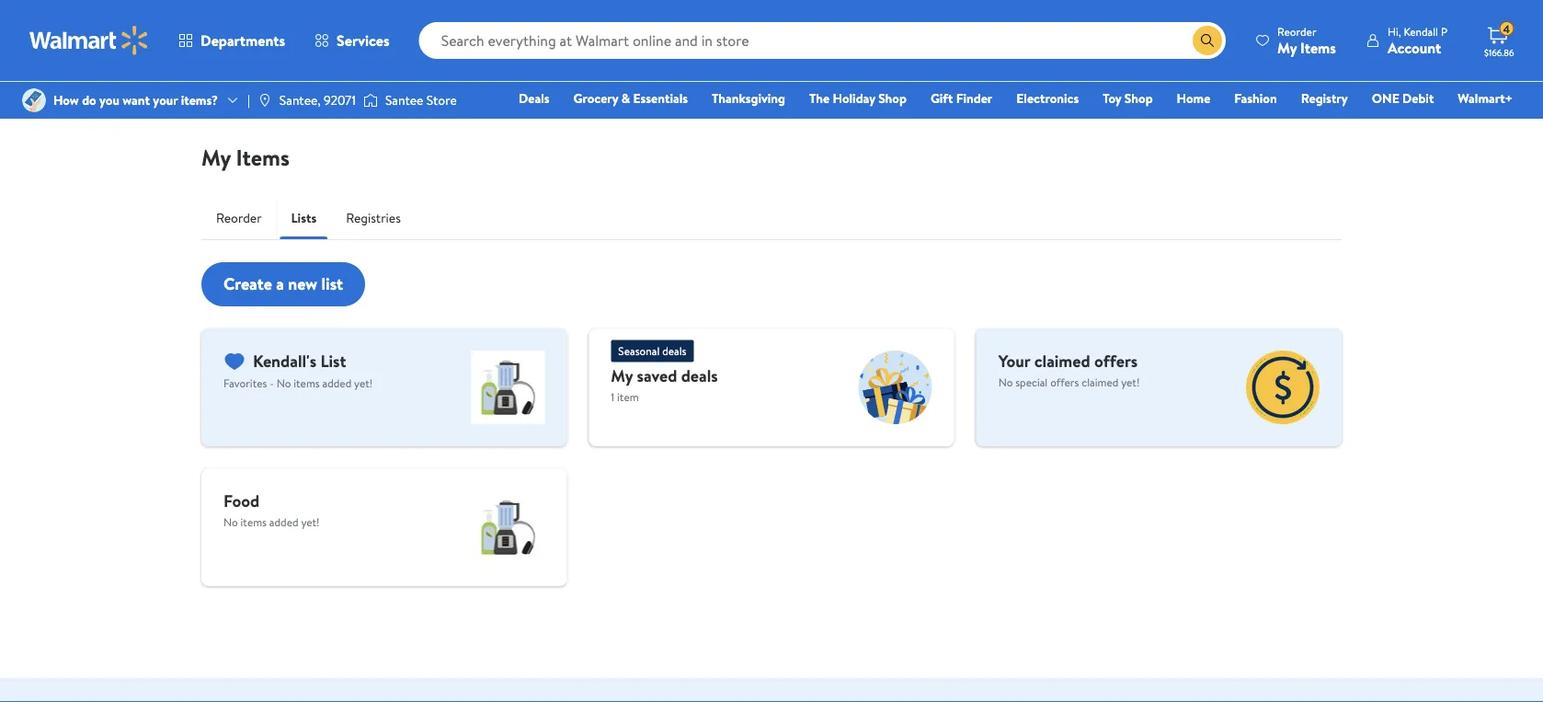 Task type: vqa. For each thing, say whether or not it's contained in the screenshot.
offers
yes



Task type: locate. For each thing, give the bounding box(es) containing it.
2 horizontal spatial yet!
[[1122, 374, 1140, 390]]

shop right 'holiday'
[[879, 89, 907, 107]]

no
[[999, 374, 1013, 390], [277, 375, 291, 391], [224, 514, 238, 530]]

services
[[337, 30, 390, 51]]

0 horizontal spatial shop
[[879, 89, 907, 107]]

added
[[323, 375, 352, 391], [269, 514, 299, 530]]

1 horizontal spatial  image
[[257, 93, 272, 108]]

0 vertical spatial reorder
[[1278, 23, 1317, 39]]

hi, kendall p account
[[1388, 23, 1448, 58]]

electronics link
[[1009, 88, 1088, 108]]

departments button
[[164, 18, 300, 63]]

&
[[622, 89, 630, 107]]

my
[[1278, 37, 1298, 58], [202, 142, 231, 173], [611, 364, 633, 387]]

1 horizontal spatial offers
[[1095, 349, 1138, 372]]

grocery & essentials link
[[565, 88, 697, 108]]

0 vertical spatial added
[[323, 375, 352, 391]]

food no items added yet!
[[224, 489, 320, 530]]

offers
[[1095, 349, 1138, 372], [1051, 374, 1080, 390]]

 image
[[22, 88, 46, 112], [363, 91, 378, 109], [257, 93, 272, 108]]

0 vertical spatial deals
[[663, 343, 687, 359]]

0 vertical spatial my
[[1278, 37, 1298, 58]]

my inside seasonal deals my saved deals 1 item
[[611, 364, 633, 387]]

special
[[1016, 374, 1048, 390]]

my down items? at the top
[[202, 142, 231, 173]]

reorder inside the reorder my items
[[1278, 23, 1317, 39]]

2 vertical spatial my
[[611, 364, 633, 387]]

1 shop from the left
[[879, 89, 907, 107]]

no right "-"
[[277, 375, 291, 391]]

you
[[99, 91, 120, 109]]

added inside 'food no items added yet!'
[[269, 514, 299, 530]]

reorder
[[1278, 23, 1317, 39], [216, 209, 262, 227]]

0 horizontal spatial no
[[224, 514, 238, 530]]

shop
[[879, 89, 907, 107], [1125, 89, 1153, 107]]

reorder for reorder
[[216, 209, 262, 227]]

fashion link
[[1227, 88, 1286, 108]]

saved
[[637, 364, 678, 387]]

walmart image
[[29, 26, 149, 55]]

do
[[82, 91, 96, 109]]

create a new list button
[[202, 262, 365, 306]]

2 horizontal spatial  image
[[363, 91, 378, 109]]

0 vertical spatial claimed
[[1035, 349, 1091, 372]]

 image for santee store
[[363, 91, 378, 109]]

items down |
[[236, 142, 290, 173]]

1 vertical spatial added
[[269, 514, 299, 530]]

yet!
[[1122, 374, 1140, 390], [354, 375, 373, 391], [301, 514, 320, 530]]

reorder my items
[[1278, 23, 1337, 58]]

my up fashion link
[[1278, 37, 1298, 58]]

 image right |
[[257, 93, 272, 108]]

shop right toy at the top right of page
[[1125, 89, 1153, 107]]

no inside 'food no items added yet!'
[[224, 514, 238, 530]]

2 shop from the left
[[1125, 89, 1153, 107]]

1 vertical spatial reorder
[[216, 209, 262, 227]]

1 horizontal spatial my
[[611, 364, 633, 387]]

no down food
[[224, 514, 238, 530]]

claimed
[[1035, 349, 1091, 372], [1082, 374, 1119, 390]]

deals right saved
[[682, 364, 718, 387]]

1 vertical spatial offers
[[1051, 374, 1080, 390]]

registries link
[[331, 196, 416, 240]]

toy shop
[[1103, 89, 1153, 107]]

deals
[[519, 89, 550, 107]]

items up registry link
[[1301, 37, 1337, 58]]

reorder up registry link
[[1278, 23, 1317, 39]]

1 horizontal spatial shop
[[1125, 89, 1153, 107]]

0 horizontal spatial  image
[[22, 88, 46, 112]]

seasonal
[[619, 343, 660, 359]]

new
[[288, 272, 318, 295]]

santee, 92071
[[280, 91, 356, 109]]

yet! inside your claimed offers no special offers claimed yet!
[[1122, 374, 1140, 390]]

hi,
[[1388, 23, 1402, 39]]

reorder down my items
[[216, 209, 262, 227]]

1 horizontal spatial items
[[1301, 37, 1337, 58]]

items down food
[[241, 514, 267, 530]]

the holiday shop
[[810, 89, 907, 107]]

your
[[999, 349, 1031, 372]]

store
[[427, 91, 457, 109]]

0 horizontal spatial reorder
[[216, 209, 262, 227]]

0 horizontal spatial offers
[[1051, 374, 1080, 390]]

yet! inside 'food no items added yet!'
[[301, 514, 320, 530]]

shop inside toy shop link
[[1125, 89, 1153, 107]]

gift finder link
[[923, 88, 1001, 108]]

your
[[153, 91, 178, 109]]

items
[[294, 375, 320, 391], [241, 514, 267, 530]]

 image right 92071
[[363, 91, 378, 109]]

my up item at the bottom left
[[611, 364, 633, 387]]

1 horizontal spatial reorder
[[1278, 23, 1317, 39]]

deals up saved
[[663, 343, 687, 359]]

 image left how
[[22, 88, 46, 112]]

deals
[[663, 343, 687, 359], [682, 364, 718, 387]]

santee,
[[280, 91, 321, 109]]

kendall's
[[253, 349, 317, 372]]

kendall
[[1404, 23, 1439, 39]]

 image for how do you want your items?
[[22, 88, 46, 112]]

grocery
[[574, 89, 619, 107]]

1 vertical spatial items
[[241, 514, 267, 530]]

claimed up special
[[1035, 349, 1091, 372]]

0 horizontal spatial yet!
[[301, 514, 320, 530]]

Search search field
[[419, 22, 1227, 59]]

lists link
[[277, 196, 331, 240]]

items inside 'food no items added yet!'
[[241, 514, 267, 530]]

lists
[[291, 209, 317, 227]]

create
[[224, 272, 272, 295]]

kendall's list
[[253, 349, 346, 372]]

0 horizontal spatial added
[[269, 514, 299, 530]]

0 vertical spatial items
[[294, 375, 320, 391]]

your claimed offers no special offers claimed yet!
[[999, 349, 1140, 390]]

1 vertical spatial deals
[[682, 364, 718, 387]]

reorder for reorder my items
[[1278, 23, 1317, 39]]

finder
[[957, 89, 993, 107]]

toy shop link
[[1095, 88, 1162, 108]]

2 horizontal spatial no
[[999, 374, 1013, 390]]

92071
[[324, 91, 356, 109]]

walmart+
[[1459, 89, 1514, 107]]

0 horizontal spatial items
[[236, 142, 290, 173]]

0 horizontal spatial my
[[202, 142, 231, 173]]

claimed right special
[[1082, 374, 1119, 390]]

holiday
[[833, 89, 876, 107]]

no down your
[[999, 374, 1013, 390]]

0 vertical spatial items
[[1301, 37, 1337, 58]]

2 horizontal spatial my
[[1278, 37, 1298, 58]]

-
[[270, 375, 274, 391]]

1 vertical spatial my
[[202, 142, 231, 173]]

0 horizontal spatial items
[[241, 514, 267, 530]]

seasonal deals my saved deals 1 item
[[611, 343, 718, 405]]

items
[[1301, 37, 1337, 58], [236, 142, 290, 173]]

items down kendall's list
[[294, 375, 320, 391]]



Task type: describe. For each thing, give the bounding box(es) containing it.
last added sonic superstars - nintendo switch image
[[859, 351, 933, 424]]

list
[[321, 349, 346, 372]]

items inside the reorder my items
[[1301, 37, 1337, 58]]

one
[[1373, 89, 1400, 107]]

how
[[53, 91, 79, 109]]

|
[[248, 91, 250, 109]]

services button
[[300, 18, 405, 63]]

my items
[[202, 142, 290, 173]]

items?
[[181, 91, 218, 109]]

item
[[617, 389, 639, 405]]

reorder link
[[202, 196, 277, 240]]

walmart+ link
[[1450, 88, 1522, 108]]

electronics
[[1017, 89, 1079, 107]]

one debit
[[1373, 89, 1435, 107]]

the holiday shop link
[[801, 88, 915, 108]]

thanksgiving link
[[704, 88, 794, 108]]

registry
[[1302, 89, 1349, 107]]

gift
[[931, 89, 954, 107]]

departments
[[201, 30, 285, 51]]

search icon image
[[1201, 33, 1216, 48]]

1 horizontal spatial added
[[323, 375, 352, 391]]

1 horizontal spatial items
[[294, 375, 320, 391]]

 image for santee, 92071
[[257, 93, 272, 108]]

essentials
[[634, 89, 688, 107]]

1 vertical spatial claimed
[[1082, 374, 1119, 390]]

favorites - no items added yet!
[[224, 375, 373, 391]]

favorites
[[224, 375, 267, 391]]

1 vertical spatial items
[[236, 142, 290, 173]]

how do you want your items?
[[53, 91, 218, 109]]

santee
[[385, 91, 424, 109]]

the
[[810, 89, 830, 107]]

gift finder
[[931, 89, 993, 107]]

$166.86
[[1485, 46, 1515, 58]]

home link
[[1169, 88, 1219, 108]]

Walmart Site-Wide search field
[[419, 22, 1227, 59]]

4
[[1504, 21, 1511, 37]]

my inside the reorder my items
[[1278, 37, 1298, 58]]

1 horizontal spatial yet!
[[354, 375, 373, 391]]

home
[[1177, 89, 1211, 107]]

want
[[123, 91, 150, 109]]

registry link
[[1293, 88, 1357, 108]]

santee store
[[385, 91, 457, 109]]

create a new list
[[224, 272, 343, 295]]

0 vertical spatial offers
[[1095, 349, 1138, 372]]

toy
[[1103, 89, 1122, 107]]

shop inside the holiday shop link
[[879, 89, 907, 107]]

list
[[322, 272, 343, 295]]

one debit link
[[1364, 88, 1443, 108]]

thanksgiving
[[712, 89, 786, 107]]

grocery & essentials
[[574, 89, 688, 107]]

fashion
[[1235, 89, 1278, 107]]

1 horizontal spatial no
[[277, 375, 291, 391]]

deals link
[[511, 88, 558, 108]]

debit
[[1403, 89, 1435, 107]]

p
[[1442, 23, 1448, 39]]

a
[[276, 272, 284, 295]]

no inside your claimed offers no special offers claimed yet!
[[999, 374, 1013, 390]]

registries
[[346, 209, 401, 227]]

food
[[224, 489, 260, 512]]

account
[[1388, 37, 1442, 58]]

1
[[611, 389, 615, 405]]



